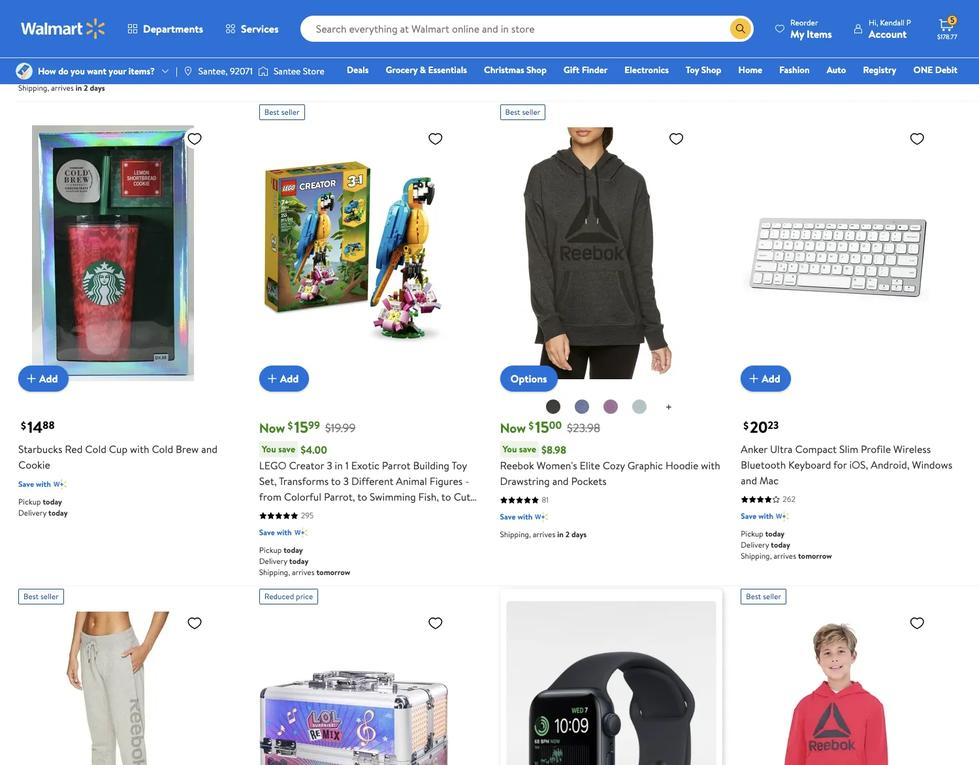 Task type: locate. For each thing, give the bounding box(es) containing it.
you inside you save $8.98 reebok women's elite cozy graphic hoodie with drawstring and pockets
[[503, 443, 517, 456]]

reduced
[[264, 591, 294, 602]]

1 horizontal spatial add button
[[259, 366, 309, 392]]

registry link
[[857, 63, 903, 77]]

1 add button from the left
[[18, 366, 68, 392]]

shop left home
[[702, 63, 722, 76]]

2 horizontal spatial add button
[[741, 366, 791, 392]]

2726
[[301, 18, 318, 29]]

cold left brew
[[152, 442, 173, 457]]

Walmart Site-Wide search field
[[300, 16, 754, 42]]

2 15 from the left
[[535, 416, 549, 438]]

0 horizontal spatial pickup today delivery today shipping, arrives tomorrow
[[259, 545, 350, 578]]

and inside you save $8.98 reebok women's elite cozy graphic hoodie with drawstring and pockets
[[552, 474, 569, 489]]

save with up shipping, arrives in 2 days
[[500, 512, 533, 523]]

15 for now $ 15 00 $23.98
[[535, 416, 549, 438]]

your
[[109, 65, 126, 78]]

15 up $4.00
[[294, 416, 308, 438]]

0 horizontal spatial  image
[[16, 63, 33, 80]]

add to favorites list, reebok women's elite cozy fleece jogger with pockets image
[[187, 616, 203, 632]]

1 horizontal spatial email
[[741, 7, 759, 18]]

with down mac
[[759, 511, 774, 522]]

shop inside christmas shop link
[[527, 63, 547, 76]]

save with down mac
[[741, 511, 774, 522]]

$
[[21, 419, 26, 433], [288, 419, 293, 433], [529, 419, 534, 433], [744, 419, 749, 433]]

with up the shipping, arrives tomorrow
[[277, 35, 292, 46]]

pickup down cookie at left bottom
[[18, 497, 41, 508]]

account
[[869, 26, 907, 41]]

1 horizontal spatial 15
[[535, 416, 549, 438]]

toy shop link
[[680, 63, 728, 77]]

1 now from the left
[[259, 420, 285, 437]]

to
[[331, 474, 341, 489], [358, 490, 367, 504], [442, 490, 451, 504]]

save with up santee
[[259, 35, 292, 46]]

1 horizontal spatial now
[[500, 420, 526, 437]]

1 horizontal spatial  image
[[258, 65, 268, 78]]

arrives up price
[[292, 567, 315, 578]]

1 horizontal spatial email delivery
[[741, 7, 790, 18]]

1 horizontal spatial save
[[519, 443, 536, 456]]

animal
[[396, 474, 427, 489]]

00
[[549, 419, 562, 433]]

0 vertical spatial in
[[76, 82, 82, 93]]

add button up 88
[[18, 366, 68, 392]]

best seller
[[264, 107, 300, 118], [505, 107, 541, 118], [24, 591, 59, 602], [746, 591, 781, 602]]

email delivery
[[500, 7, 549, 18], [741, 7, 790, 18]]

2 add to cart image from the left
[[746, 371, 762, 387]]

0 horizontal spatial add button
[[18, 366, 68, 392]]

pickup inside pickup today delivery today
[[18, 497, 41, 508]]

email delivery up search icon
[[741, 7, 790, 18]]

add for 20
[[762, 372, 781, 386]]

store
[[303, 65, 325, 78]]

save up the lego
[[278, 443, 295, 456]]

email up search icon
[[741, 7, 759, 18]]

0 vertical spatial 3
[[327, 459, 332, 473]]

to down different
[[358, 490, 367, 504]]

in
[[76, 82, 82, 93], [335, 459, 343, 473], [557, 529, 564, 540]]

add to cart image for anker ultra compact slim profile wireless bluetooth keyboard for ios, android, windows and mac image
[[746, 371, 762, 387]]

women's
[[537, 459, 577, 473]]

kids
[[364, 506, 382, 520]]

toy right electronics link
[[686, 63, 699, 76]]

pickup today delivery today shipping, arrives tomorrow down 262
[[741, 529, 832, 562]]

and right brew
[[201, 442, 218, 457]]

now for now $ 15 00 $23.98
[[500, 420, 526, 437]]

arrives up santee store
[[292, 52, 315, 63]]

shipping, inside pickup today delivery today shipping, arrives in 2 days
[[18, 82, 49, 93]]

price
[[296, 591, 313, 602]]

auto link
[[821, 63, 852, 77]]

 image left the 'how'
[[16, 63, 33, 80]]

and down women's
[[552, 474, 569, 489]]

save down cookie at left bottom
[[18, 479, 34, 490]]

with inside you save $8.98 reebok women's elite cozy graphic hoodie with drawstring and pockets
[[701, 459, 721, 473]]

99
[[308, 419, 320, 433]]

0 horizontal spatial in
[[76, 82, 82, 93]]

now inside the now $ 15 99 $19.99
[[259, 420, 285, 437]]

with down frog,
[[277, 527, 292, 538]]

save up reebok
[[519, 443, 536, 456]]

 image for how do you want your items?
[[16, 63, 33, 80]]

grape jam heather image
[[603, 399, 619, 415]]

walmart image
[[21, 18, 106, 39]]

with right cup
[[130, 442, 149, 457]]

2 save from the left
[[519, 443, 536, 456]]

with up shipping, arrives in 2 days
[[518, 512, 533, 523]]

add up the now $ 15 99 $19.99
[[280, 372, 299, 386]]

0 horizontal spatial toy
[[452, 459, 467, 473]]

pickup today delivery today shipping, arrives tomorrow up price
[[259, 545, 350, 578]]

and inside you save $4.00 lego creator 3 in 1 exotic parrot building toy set, transforms to 3 different animal figures - from colorful parrot, to swimming fish, to cute frog, creative toys for kids ages 7 and up, 31136
[[417, 506, 434, 520]]

days inside pickup today delivery today shipping, arrives in 2 days
[[90, 82, 105, 93]]

1 $ from the left
[[21, 419, 26, 433]]

add to favorites list, starbucks red cold cup with cold brew and cookie image
[[187, 131, 203, 147]]

0 horizontal spatial email
[[500, 7, 518, 18]]

1 you from the left
[[262, 443, 276, 456]]

for
[[834, 458, 847, 472], [348, 506, 361, 520]]

in inside pickup today delivery today shipping, arrives in 2 days
[[76, 82, 82, 93]]

to up parrot,
[[331, 474, 341, 489]]

1 horizontal spatial shop
[[702, 63, 722, 76]]

4 $ from the left
[[744, 419, 749, 433]]

1 vertical spatial 2
[[566, 529, 570, 540]]

wireless
[[894, 442, 931, 457]]

add to cart image
[[264, 371, 280, 387], [746, 371, 762, 387]]

toys
[[326, 506, 346, 520]]

2 now from the left
[[500, 420, 526, 437]]

arrives down 81
[[533, 529, 556, 540]]

for left the kids
[[348, 506, 361, 520]]

3
[[327, 459, 332, 473], [343, 474, 349, 489]]

0 horizontal spatial for
[[348, 506, 361, 520]]

arrives down do
[[51, 82, 74, 93]]

add button up 23
[[741, 366, 791, 392]]

in inside you save $4.00 lego creator 3 in 1 exotic parrot building toy set, transforms to 3 different animal figures - from colorful parrot, to swimming fish, to cute frog, creative toys for kids ages 7 and up, 31136
[[335, 459, 343, 473]]

add to cart image up the now $ 15 99 $19.99
[[264, 371, 280, 387]]

items?
[[129, 65, 155, 78]]

add up 88
[[39, 372, 58, 386]]

how
[[38, 65, 56, 78]]

2 you from the left
[[503, 443, 517, 456]]

add button up the now $ 15 99 $19.99
[[259, 366, 309, 392]]

1 vertical spatial toy
[[452, 459, 467, 473]]

walmart plus image up shipping, arrives in 2 days
[[535, 511, 548, 524]]

1 horizontal spatial add
[[280, 372, 299, 386]]

3 down 1
[[343, 474, 349, 489]]

92071
[[230, 65, 253, 78]]

shop right "christmas"
[[527, 63, 547, 76]]

add up 23
[[762, 372, 781, 386]]

1 email from the left
[[500, 7, 518, 18]]

shop inside the toy shop link
[[702, 63, 722, 76]]

0 horizontal spatial add to cart image
[[264, 371, 280, 387]]

add button
[[18, 366, 68, 392], [259, 366, 309, 392], [741, 366, 791, 392]]

0 vertical spatial 2
[[84, 82, 88, 93]]

save with for walmart plus icon above pickup today delivery today
[[18, 479, 51, 490]]

2 cold from the left
[[152, 442, 173, 457]]

add to cart image
[[24, 371, 39, 387]]

grey mist heather image
[[632, 399, 648, 415]]

save inside you save $8.98 reebok women's elite cozy graphic hoodie with drawstring and pockets
[[519, 443, 536, 456]]

1 15 from the left
[[294, 416, 308, 438]]

christmas shop link
[[478, 63, 553, 77]]

$ left 14
[[21, 419, 26, 433]]

email delivery up christmas shop link
[[500, 7, 549, 18]]

black heather image
[[546, 399, 562, 415]]

$ left 20
[[744, 419, 749, 433]]

tomorrow
[[317, 52, 350, 63], [798, 551, 832, 562], [317, 567, 350, 578]]

0 horizontal spatial shop
[[527, 63, 547, 76]]

profile
[[861, 442, 891, 457]]

with
[[277, 35, 292, 46], [130, 442, 149, 457], [701, 459, 721, 473], [36, 479, 51, 490], [759, 511, 774, 522], [518, 512, 533, 523], [277, 527, 292, 538]]

 image
[[183, 66, 193, 76]]

ensign blue image
[[575, 399, 590, 415]]

now for now $ 15 99 $19.99
[[259, 420, 285, 437]]

1 add to cart image from the left
[[264, 371, 280, 387]]

$ inside the now $ 15 99 $19.99
[[288, 419, 293, 433]]

you for now $ 15 99 $19.99
[[262, 443, 276, 456]]

+
[[665, 399, 672, 415]]

with for walmart plus icon above pickup today delivery today
[[36, 479, 51, 490]]

1 horizontal spatial pickup today delivery today shipping, arrives tomorrow
[[741, 529, 832, 562]]

pickup today delivery today
[[18, 497, 68, 519]]

now up the lego
[[259, 420, 285, 437]]

toy shop
[[686, 63, 722, 76]]

electronics
[[625, 63, 669, 76]]

1 shop from the left
[[527, 63, 547, 76]]

gift finder link
[[558, 63, 614, 77]]

15
[[294, 416, 308, 438], [535, 416, 549, 438]]

with right hoodie on the bottom of the page
[[701, 459, 721, 473]]

toy inside you save $4.00 lego creator 3 in 1 exotic parrot building toy set, transforms to 3 different animal figures - from colorful parrot, to swimming fish, to cute frog, creative toys for kids ages 7 and up, 31136
[[452, 459, 467, 473]]

shipping, arrives tomorrow
[[259, 52, 350, 63]]

cold right the red on the left
[[85, 442, 107, 457]]

add
[[39, 372, 58, 386], [280, 372, 299, 386], [762, 372, 781, 386]]

add to cart image up 20
[[746, 371, 762, 387]]

gift finder
[[564, 63, 608, 76]]

exotic
[[351, 459, 380, 473]]

1 save from the left
[[278, 443, 295, 456]]

0 horizontal spatial now
[[259, 420, 285, 437]]

santee,
[[199, 65, 228, 78]]

0 vertical spatial toy
[[686, 63, 699, 76]]

pickup left do
[[18, 60, 41, 71]]

1 horizontal spatial for
[[834, 458, 847, 472]]

toy up -
[[452, 459, 467, 473]]

3 add button from the left
[[741, 366, 791, 392]]

1 vertical spatial days
[[572, 529, 587, 540]]

add button for 14
[[18, 366, 68, 392]]

2 horizontal spatial add
[[762, 372, 781, 386]]

1 horizontal spatial in
[[335, 459, 343, 473]]

walmart plus image down "295"
[[294, 527, 307, 540]]

walmart+
[[919, 82, 958, 95]]

1 horizontal spatial you
[[503, 443, 517, 456]]

you inside you save $4.00 lego creator 3 in 1 exotic parrot building toy set, transforms to 3 different animal figures - from colorful parrot, to swimming fish, to cute frog, creative toys for kids ages 7 and up, 31136
[[262, 443, 276, 456]]

and right 7 at the left of the page
[[417, 506, 434, 520]]

 image
[[16, 63, 33, 80], [258, 65, 268, 78]]

$19.99
[[325, 420, 356, 436]]

swimming
[[370, 490, 416, 504]]

reorder my items
[[791, 17, 832, 41]]

starbucks red cold cup with cold brew and cookie image
[[18, 126, 208, 382]]

best
[[264, 107, 280, 118], [505, 107, 520, 118], [24, 591, 39, 602], [746, 591, 761, 602]]

graphic
[[628, 459, 663, 473]]

with for walmart plus icon over shipping, arrives in 2 days
[[518, 512, 533, 523]]

for inside you save $4.00 lego creator 3 in 1 exotic parrot building toy set, transforms to 3 different animal figures - from colorful parrot, to swimming fish, to cute frog, creative toys for kids ages 7 and up, 31136
[[348, 506, 361, 520]]

0 vertical spatial days
[[90, 82, 105, 93]]

save down frog,
[[259, 527, 275, 538]]

save with for walmart plus icon over the shipping, arrives tomorrow
[[259, 35, 292, 46]]

days down want
[[90, 82, 105, 93]]

0 horizontal spatial you
[[262, 443, 276, 456]]

one debit link
[[908, 63, 964, 77]]

shipping, arrives in 2 days
[[500, 529, 587, 540]]

 image right 92071
[[258, 65, 268, 78]]

$23.98
[[567, 420, 601, 436]]

and
[[201, 442, 218, 457], [741, 474, 757, 488], [552, 474, 569, 489], [417, 506, 434, 520]]

2
[[84, 82, 88, 93], [566, 529, 570, 540]]

save with for walmart plus icon under 262
[[741, 511, 774, 522]]

building
[[413, 459, 450, 473]]

and left mac
[[741, 474, 757, 488]]

2 shop from the left
[[702, 63, 722, 76]]

2 horizontal spatial to
[[442, 490, 451, 504]]

santee, 92071
[[199, 65, 253, 78]]

add to favorites list, lego creator 3 in 1 exotic parrot building toy set, transforms to 3 different animal figures - from colorful parrot, to swimming fish, to cute frog, creative toys for kids ages 7 and up, 31136 image
[[428, 131, 443, 147]]

0 horizontal spatial 2
[[84, 82, 88, 93]]

red
[[65, 442, 83, 457]]

1 cold from the left
[[85, 442, 107, 457]]

0 horizontal spatial save
[[278, 443, 295, 456]]

email up "christmas"
[[500, 7, 518, 18]]

1 add from the left
[[39, 372, 58, 386]]

now inside now $ 15 00 $23.98
[[500, 420, 526, 437]]

arrives inside pickup today delivery today shipping, arrives in 2 days
[[51, 82, 74, 93]]

creator
[[289, 459, 324, 473]]

parrot
[[382, 459, 411, 473]]

to down figures
[[442, 490, 451, 504]]

now
[[259, 420, 285, 437], [500, 420, 526, 437]]

days down pockets
[[572, 529, 587, 540]]

0 horizontal spatial add
[[39, 372, 58, 386]]

3 $ from the left
[[529, 419, 534, 433]]

0 horizontal spatial cold
[[85, 442, 107, 457]]

add to favorites list, reebok women's elite cozy graphic hoodie with drawstring and pockets image
[[669, 131, 684, 147]]

you up reebok
[[503, 443, 517, 456]]

reebok women's elite cozy fleece jogger with pockets image
[[18, 610, 208, 766]]

essentials
[[428, 63, 467, 76]]

0 horizontal spatial days
[[90, 82, 105, 93]]

up,
[[436, 506, 452, 520]]

$ left the 99
[[288, 419, 293, 433]]

1 horizontal spatial add to cart image
[[746, 371, 762, 387]]

1 horizontal spatial cold
[[152, 442, 173, 457]]

do
[[58, 65, 68, 78]]

2 $ from the left
[[288, 419, 293, 433]]

for down slim
[[834, 458, 847, 472]]

$ left 00
[[529, 419, 534, 433]]

walmart plus image
[[294, 34, 307, 47], [53, 478, 67, 491], [776, 510, 789, 523], [535, 511, 548, 524], [294, 527, 307, 540]]

3 add from the left
[[762, 372, 781, 386]]

1 vertical spatial in
[[335, 459, 343, 473]]

0 horizontal spatial email delivery
[[500, 7, 549, 18]]

2 email from the left
[[741, 7, 759, 18]]

electronics link
[[619, 63, 675, 77]]

debit
[[935, 63, 958, 76]]

with down cookie at left bottom
[[36, 479, 51, 490]]

save inside you save $4.00 lego creator 3 in 1 exotic parrot building toy set, transforms to 3 different animal figures - from colorful parrot, to swimming fish, to cute frog, creative toys for kids ages 7 and up, 31136
[[278, 443, 295, 456]]

ultra
[[770, 442, 793, 457]]

save with down cookie at left bottom
[[18, 479, 51, 490]]

fish,
[[419, 490, 439, 504]]

now up reebok
[[500, 420, 526, 437]]

1 horizontal spatial to
[[358, 490, 367, 504]]

mac
[[760, 474, 779, 488]]

15 down black heather icon
[[535, 416, 549, 438]]

3 left 1
[[327, 459, 332, 473]]

1 vertical spatial for
[[348, 506, 361, 520]]

pickup inside pickup today delivery today shipping, arrives in 2 days
[[18, 60, 41, 71]]

cup
[[109, 442, 127, 457]]

with inside starbucks red cold cup with cold brew and cookie
[[130, 442, 149, 457]]

email
[[500, 7, 518, 18], [741, 7, 759, 18]]

0 vertical spatial for
[[834, 458, 847, 472]]

you up the lego
[[262, 443, 276, 456]]

1 vertical spatial 3
[[343, 474, 349, 489]]

2 vertical spatial in
[[557, 529, 564, 540]]

deals link
[[341, 63, 375, 77]]

2 add from the left
[[280, 372, 299, 386]]

&
[[420, 63, 426, 76]]

arrives down 262
[[774, 551, 796, 562]]

save with down frog,
[[259, 527, 292, 538]]

townley girl train case cosmetic makeup set for girls, ages 3+ image
[[259, 610, 449, 766]]

0 horizontal spatial 15
[[294, 416, 308, 438]]



Task type: describe. For each thing, give the bounding box(es) containing it.
lego creator 3 in 1 exotic parrot building toy set, transforms to 3 different animal figures - from colorful parrot, to swimming fish, to cute frog, creative toys for kids ages 7 and up, 31136 image
[[259, 126, 449, 382]]

elite
[[580, 459, 600, 473]]

figures
[[430, 474, 463, 489]]

set,
[[259, 474, 277, 489]]

for inside anker ultra compact slim profile wireless bluetooth keyboard for ios, android, windows and mac
[[834, 458, 847, 472]]

2 add button from the left
[[259, 366, 309, 392]]

departments
[[143, 22, 203, 36]]

bluetooth
[[741, 458, 786, 472]]

pockets
[[571, 474, 607, 489]]

one debit walmart+
[[914, 63, 958, 95]]

2 horizontal spatial in
[[557, 529, 564, 540]]

starbucks
[[18, 442, 62, 457]]

save with for walmart plus icon over shipping, arrives in 2 days
[[500, 512, 533, 523]]

santee
[[274, 65, 301, 78]]

transforms
[[279, 474, 329, 489]]

0 horizontal spatial to
[[331, 474, 341, 489]]

with for walmart plus icon under 262
[[759, 511, 774, 522]]

$ inside now $ 15 00 $23.98
[[529, 419, 534, 433]]

frog,
[[259, 506, 283, 520]]

ages
[[385, 506, 407, 520]]

save for now $ 15 00 $23.98
[[519, 443, 536, 456]]

with for walmart plus icon under "295"
[[277, 527, 292, 538]]

81
[[542, 495, 549, 506]]

can't-miss apple prices. upgraded tech presents for them (& you). shop now. image
[[500, 595, 723, 766]]

and inside starbucks red cold cup with cold brew and cookie
[[201, 442, 218, 457]]

registry
[[863, 63, 897, 76]]

$ inside $ 20 23
[[744, 419, 749, 433]]

add to favorites list, anker ultra compact slim profile wireless bluetooth keyboard for ios, android, windows and mac image
[[910, 131, 925, 147]]

cute
[[454, 490, 476, 504]]

options link
[[500, 366, 558, 392]]

creative
[[285, 506, 324, 520]]

walmart plus image up the shipping, arrives tomorrow
[[294, 34, 307, 47]]

with for walmart plus icon over the shipping, arrives tomorrow
[[277, 35, 292, 46]]

anker ultra compact slim profile wireless bluetooth keyboard for ios, android, windows and mac
[[741, 442, 953, 488]]

you save $4.00 lego creator 3 in 1 exotic parrot building toy set, transforms to 3 different animal figures - from colorful parrot, to swimming fish, to cute frog, creative toys for kids ages 7 and up, 31136
[[259, 443, 478, 520]]

lego
[[259, 459, 287, 473]]

$ 14 88
[[21, 416, 55, 438]]

2 inside pickup today delivery today shipping, arrives in 2 days
[[84, 82, 88, 93]]

finder
[[582, 63, 608, 76]]

23
[[768, 419, 779, 433]]

services
[[241, 22, 279, 36]]

shop for toy shop
[[702, 63, 722, 76]]

parrot,
[[324, 490, 355, 504]]

how do you want your items?
[[38, 65, 155, 78]]

1 vertical spatial tomorrow
[[798, 551, 832, 562]]

reebok women's elite cozy graphic hoodie with drawstring and pockets image
[[500, 126, 690, 382]]

brew
[[176, 442, 199, 457]]

fashion
[[780, 63, 810, 76]]

hoodie
[[666, 459, 699, 473]]

grocery
[[386, 63, 418, 76]]

my
[[791, 26, 804, 41]]

save up santee
[[259, 35, 275, 46]]

want
[[87, 65, 106, 78]]

2 vertical spatial tomorrow
[[317, 567, 350, 578]]

31136
[[454, 506, 478, 520]]

delivery inside pickup today delivery today shipping, arrives in 2 days
[[18, 71, 47, 82]]

1 email delivery from the left
[[500, 7, 549, 18]]

add to cart image for lego creator 3 in 1 exotic parrot building toy set, transforms to 3 different animal figures - from colorful parrot, to swimming fish, to cute frog, creative toys for kids ages 7 and up, 31136 image
[[264, 371, 280, 387]]

14
[[27, 416, 43, 438]]

in for 1
[[335, 459, 343, 473]]

slim
[[840, 442, 859, 457]]

p
[[907, 17, 911, 28]]

in for 2
[[76, 82, 82, 93]]

479
[[60, 26, 73, 37]]

you for now $ 15 00 $23.98
[[503, 443, 517, 456]]

android,
[[871, 458, 910, 472]]

1 horizontal spatial 3
[[343, 474, 349, 489]]

7
[[410, 506, 415, 520]]

starbucks red cold cup with cold brew and cookie
[[18, 442, 218, 472]]

deals
[[347, 63, 369, 76]]

15 for now $ 15 99 $19.99
[[294, 416, 308, 438]]

walmart plus image down 262
[[776, 510, 789, 523]]

$ 20 23
[[744, 416, 779, 438]]

items
[[807, 26, 832, 41]]

services button
[[214, 13, 290, 44]]

different
[[352, 474, 394, 489]]

1 horizontal spatial 2
[[566, 529, 570, 540]]

shop for christmas shop
[[527, 63, 547, 76]]

you save $8.98 reebok women's elite cozy graphic hoodie with drawstring and pockets
[[500, 443, 721, 489]]

-
[[465, 474, 469, 489]]

reorder
[[791, 17, 818, 28]]

keyboard
[[789, 458, 831, 472]]

$8.98
[[542, 443, 567, 457]]

1 horizontal spatial toy
[[686, 63, 699, 76]]

delivery inside pickup today delivery today
[[18, 508, 47, 519]]

home link
[[733, 63, 769, 77]]

295
[[301, 510, 314, 521]]

reebok unisex kids' delta fleece hoodie, sizes 4-18 image
[[741, 610, 931, 766]]

from
[[259, 490, 282, 504]]

one
[[914, 63, 933, 76]]

pickup today delivery today shipping, arrives in 2 days
[[18, 60, 105, 93]]

88
[[43, 419, 55, 433]]

walmart+ link
[[913, 81, 964, 95]]

reduced price
[[264, 591, 313, 602]]

walmart plus image up pickup today delivery today
[[53, 478, 67, 491]]

Search search field
[[300, 16, 754, 42]]

0 horizontal spatial 3
[[327, 459, 332, 473]]

compact
[[795, 442, 837, 457]]

grocery & essentials link
[[380, 63, 473, 77]]

search icon image
[[736, 24, 746, 34]]

add to favorites list, reebok unisex kids' delta fleece hoodie, sizes 4-18 image
[[910, 616, 925, 632]]

20
[[750, 416, 768, 438]]

2 email delivery from the left
[[741, 7, 790, 18]]

fashion link
[[774, 63, 816, 77]]

1 horizontal spatial days
[[572, 529, 587, 540]]

save for now $ 15 99 $19.99
[[278, 443, 295, 456]]

colorful
[[284, 490, 321, 504]]

save with for walmart plus icon under "295"
[[259, 527, 292, 538]]

christmas
[[484, 63, 524, 76]]

 image for santee store
[[258, 65, 268, 78]]

0 vertical spatial tomorrow
[[317, 52, 350, 63]]

and inside anker ultra compact slim profile wireless bluetooth keyboard for ios, android, windows and mac
[[741, 474, 757, 488]]

save down drawstring
[[500, 512, 516, 523]]

now $ 15 99 $19.99
[[259, 416, 356, 438]]

pickup down mac
[[741, 529, 764, 540]]

pickup down frog,
[[259, 545, 282, 556]]

save down bluetooth
[[741, 511, 757, 522]]

add button for 20
[[741, 366, 791, 392]]

5
[[951, 15, 955, 26]]

262
[[783, 494, 796, 505]]

ios,
[[850, 458, 869, 472]]

hi,
[[869, 17, 878, 28]]

christmas shop
[[484, 63, 547, 76]]

add to favorites list, townley girl train case cosmetic makeup set for girls, ages 3+ image
[[428, 616, 443, 632]]

$ inside the "$ 14 88"
[[21, 419, 26, 433]]

anker ultra compact slim profile wireless bluetooth keyboard for ios, android, windows and mac image
[[741, 126, 931, 382]]

add for 14
[[39, 372, 58, 386]]

cozy
[[603, 459, 625, 473]]

kendall
[[880, 17, 905, 28]]

$4.00
[[301, 443, 327, 457]]

auto
[[827, 63, 846, 76]]



Task type: vqa. For each thing, say whether or not it's contained in the screenshot.


